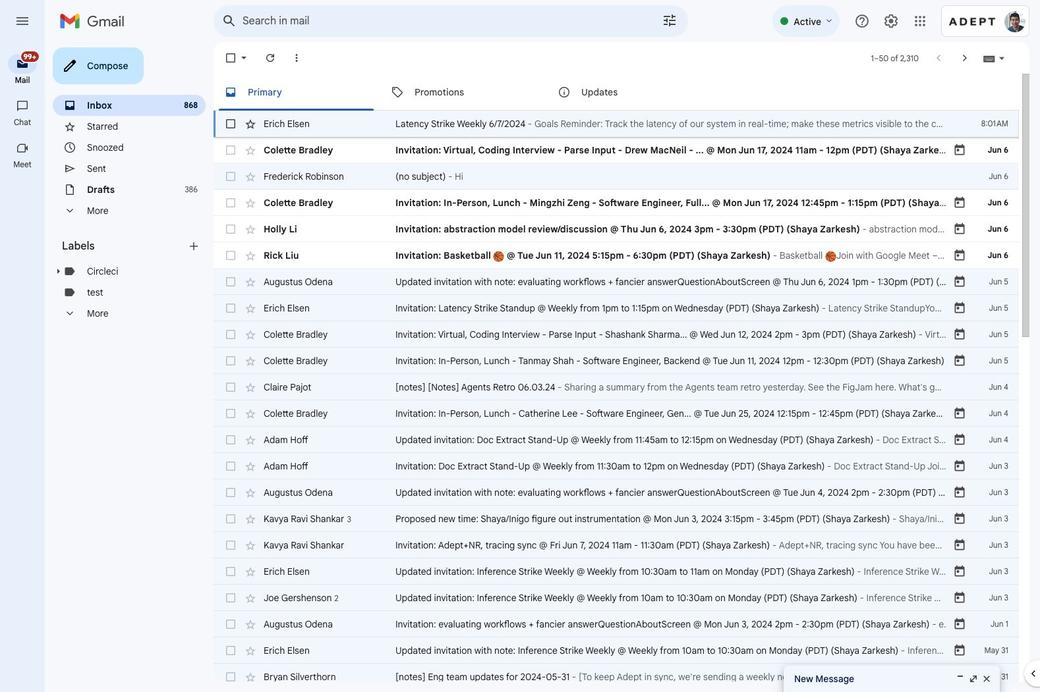 Task type: vqa. For each thing, say whether or not it's contained in the screenshot.
12th row from the bottom of the page
yes



Task type: describe. For each thing, give the bounding box(es) containing it.
refresh image
[[264, 51, 277, 65]]

1 calendar event image from the top
[[953, 144, 967, 157]]

2 calendar event image from the top
[[953, 223, 967, 236]]

3 calendar event image from the top
[[953, 249, 967, 262]]

5 row from the top
[[214, 216, 1019, 243]]

19 row from the top
[[214, 585, 1019, 612]]

20 row from the top
[[214, 612, 1019, 638]]

support image
[[854, 13, 870, 29]]

16 row from the top
[[214, 506, 1019, 533]]

4 calendar event image from the top
[[953, 302, 967, 315]]

22 row from the top
[[214, 665, 1019, 691]]

2 row from the top
[[214, 137, 1019, 164]]

11 row from the top
[[214, 374, 1019, 401]]

more email options image
[[290, 51, 303, 65]]

🏀 image
[[493, 251, 505, 262]]

3 row from the top
[[214, 164, 1019, 190]]

pop out image
[[968, 674, 979, 685]]

4 calendar event image from the top
[[953, 355, 967, 368]]

3 calendar event image from the top
[[953, 328, 967, 342]]

select input tool image
[[998, 53, 1006, 63]]

8 row from the top
[[214, 295, 1019, 322]]

5 calendar event image from the top
[[953, 407, 967, 421]]

6 calendar event image from the top
[[953, 513, 967, 526]]

6 calendar event image from the top
[[953, 460, 967, 473]]

7 calendar event image from the top
[[953, 592, 967, 605]]

4 row from the top
[[214, 190, 1019, 216]]

close image
[[982, 674, 992, 685]]



Task type: locate. For each thing, give the bounding box(es) containing it.
advanced search options image
[[657, 7, 683, 34]]

promotions tab
[[380, 74, 547, 111]]

Search in mail search field
[[214, 5, 688, 37]]

10 row from the top
[[214, 348, 1019, 374]]

21 row from the top
[[214, 638, 1019, 665]]

main content
[[214, 74, 1019, 693]]

14 row from the top
[[214, 454, 1019, 480]]

search in mail image
[[218, 9, 241, 33]]

None checkbox
[[224, 117, 237, 131], [224, 144, 237, 157], [224, 170, 237, 183], [224, 196, 237, 210], [224, 276, 237, 289], [224, 328, 237, 342], [224, 355, 237, 368], [224, 460, 237, 473], [224, 539, 237, 552], [224, 592, 237, 605], [224, 618, 237, 632], [224, 645, 237, 658], [224, 117, 237, 131], [224, 144, 237, 157], [224, 170, 237, 183], [224, 196, 237, 210], [224, 276, 237, 289], [224, 328, 237, 342], [224, 355, 237, 368], [224, 460, 237, 473], [224, 539, 237, 552], [224, 592, 237, 605], [224, 618, 237, 632], [224, 645, 237, 658]]

gmail image
[[59, 8, 131, 34]]

15 row from the top
[[214, 480, 1019, 506]]

13 row from the top
[[214, 427, 1019, 454]]

older image
[[959, 51, 972, 65]]

row
[[214, 111, 1019, 137], [214, 137, 1019, 164], [214, 164, 1019, 190], [214, 190, 1019, 216], [214, 216, 1019, 243], [214, 243, 1019, 269], [214, 269, 1019, 295], [214, 295, 1019, 322], [214, 322, 1019, 348], [214, 348, 1019, 374], [214, 374, 1019, 401], [214, 401, 1019, 427], [214, 427, 1019, 454], [214, 454, 1019, 480], [214, 480, 1019, 506], [214, 506, 1019, 533], [214, 533, 1019, 559], [214, 559, 1019, 585], [214, 585, 1019, 612], [214, 612, 1019, 638], [214, 638, 1019, 665], [214, 665, 1019, 691]]

12 row from the top
[[214, 401, 1019, 427]]

calendar event image
[[953, 144, 967, 157], [953, 276, 967, 289], [953, 328, 967, 342], [953, 355, 967, 368], [953, 434, 967, 447], [953, 460, 967, 473]]

None checkbox
[[224, 51, 237, 65], [224, 223, 237, 236], [224, 249, 237, 262], [224, 302, 237, 315], [224, 381, 237, 394], [224, 407, 237, 421], [224, 434, 237, 447], [224, 487, 237, 500], [224, 513, 237, 526], [224, 566, 237, 579], [224, 671, 237, 684], [224, 51, 237, 65], [224, 223, 237, 236], [224, 249, 237, 262], [224, 302, 237, 315], [224, 381, 237, 394], [224, 407, 237, 421], [224, 434, 237, 447], [224, 487, 237, 500], [224, 513, 237, 526], [224, 566, 237, 579], [224, 671, 237, 684]]

7 row from the top
[[214, 269, 1019, 295]]

main menu image
[[15, 13, 30, 29]]

1 row from the top
[[214, 111, 1019, 137]]

primary tab
[[214, 74, 379, 111]]

17 row from the top
[[214, 533, 1019, 559]]

1 calendar event image from the top
[[953, 196, 967, 210]]

5 calendar event image from the top
[[953, 434, 967, 447]]

9 row from the top
[[214, 322, 1019, 348]]

Search in mail text field
[[243, 15, 625, 28]]

2 calendar event image from the top
[[953, 276, 967, 289]]

calendar event image
[[953, 196, 967, 210], [953, 223, 967, 236], [953, 249, 967, 262], [953, 302, 967, 315], [953, 407, 967, 421], [953, 513, 967, 526], [953, 592, 967, 605]]

settings image
[[883, 13, 899, 29]]

🏀 image
[[825, 251, 836, 262]]

navigation
[[0, 42, 46, 693]]

18 row from the top
[[214, 559, 1019, 585]]

heading
[[0, 75, 45, 86], [0, 117, 45, 128], [0, 160, 45, 170], [62, 240, 187, 253]]

tab list
[[214, 74, 1019, 111]]

6 row from the top
[[214, 243, 1019, 269]]

updates tab
[[547, 74, 713, 111]]

minimize image
[[955, 674, 966, 685]]



